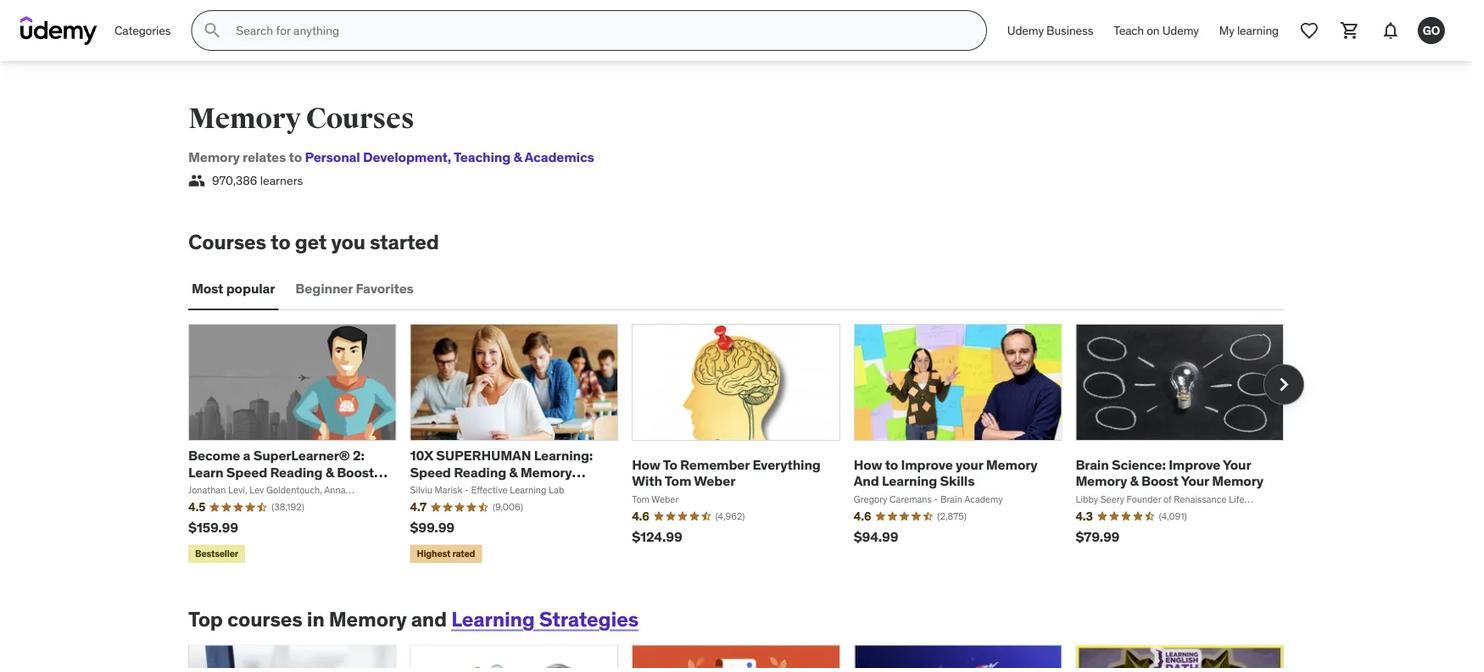 Task type: locate. For each thing, give the bounding box(es) containing it.
& inside become a superlearner® 2: learn speed reading & boost memory
[[325, 463, 334, 481]]

memory inside become a superlearner® 2: learn speed reading & boost memory
[[188, 480, 240, 497]]

boost right brain
[[1142, 472, 1179, 490]]

to up 'learners' on the left of page
[[289, 148, 302, 166]]

next image
[[1271, 371, 1298, 398]]

improve inside how to improve your memory and learning skills
[[901, 456, 953, 474]]

reading right a
[[270, 463, 323, 481]]

started
[[370, 229, 439, 255]]

how inside how to improve your memory and learning skills
[[854, 456, 883, 474]]

2 udemy from the left
[[1163, 23, 1199, 38]]

boost inside brain science: improve your memory & boost your memory
[[1142, 472, 1179, 490]]

& right teaching
[[514, 148, 522, 166]]

to left get
[[271, 229, 291, 255]]

reading
[[270, 463, 323, 481], [454, 463, 506, 481]]

memory
[[188, 101, 301, 136], [188, 148, 240, 166], [986, 456, 1038, 474], [521, 463, 572, 481], [1076, 472, 1128, 490], [1212, 472, 1264, 490], [188, 480, 240, 497], [329, 606, 407, 632]]

1 horizontal spatial learning
[[882, 472, 938, 490]]

0 horizontal spatial how
[[632, 456, 661, 474]]

how for how to remember everything with tom weber
[[632, 456, 661, 474]]

how for how to improve your memory and learning skills
[[854, 456, 883, 474]]

my learning link
[[1210, 10, 1289, 51]]

how inside how to remember everything with tom weber
[[632, 456, 661, 474]]

skills
[[940, 472, 975, 490]]

0 horizontal spatial improve
[[901, 456, 953, 474]]

improve inside brain science: improve your memory & boost your memory
[[1169, 456, 1221, 474]]

beginner
[[296, 279, 353, 297]]

popular
[[226, 279, 275, 297]]

to
[[289, 148, 302, 166], [271, 229, 291, 255], [885, 456, 899, 474]]

how right "everything"
[[854, 456, 883, 474]]

top courses in memory and learning strategies
[[188, 606, 639, 632]]

& right brain
[[1130, 472, 1139, 490]]

courses up personal development "link"
[[306, 101, 414, 136]]

1 horizontal spatial courses
[[306, 101, 414, 136]]

1 horizontal spatial udemy
[[1163, 23, 1199, 38]]

improve left your at right bottom
[[901, 456, 953, 474]]

speed inside become a superlearner® 2: learn speed reading & boost memory
[[226, 463, 267, 481]]

0 vertical spatial learning
[[882, 472, 938, 490]]

top
[[188, 606, 223, 632]]

everything
[[753, 456, 821, 474]]

2 vertical spatial to
[[885, 456, 899, 474]]

&
[[514, 148, 522, 166], [325, 463, 334, 481], [509, 463, 518, 481], [1130, 472, 1139, 490]]

2:
[[353, 447, 365, 465]]

0 horizontal spatial courses
[[188, 229, 266, 255]]

1 vertical spatial to
[[271, 229, 291, 255]]

1 horizontal spatial how
[[854, 456, 883, 474]]

1 speed from the left
[[226, 463, 267, 481]]

to right 'and'
[[885, 456, 899, 474]]

categories
[[115, 23, 171, 38]]

speed inside "10x superhuman learning: speed reading & memory booster"
[[410, 463, 451, 481]]

& inside brain science: improve your memory & boost your memory
[[1130, 472, 1139, 490]]

go link
[[1412, 10, 1452, 51]]

2 reading from the left
[[454, 463, 506, 481]]

& inside "10x superhuman learning: speed reading & memory booster"
[[509, 463, 518, 481]]

a
[[243, 447, 250, 465]]

how to remember everything with tom weber
[[632, 456, 821, 490]]

& left learning:
[[509, 463, 518, 481]]

0 horizontal spatial boost
[[337, 463, 374, 481]]

courses
[[227, 606, 303, 632]]

1 horizontal spatial reading
[[454, 463, 506, 481]]

udemy
[[1008, 23, 1044, 38], [1163, 23, 1199, 38]]

2 speed from the left
[[410, 463, 451, 481]]

0 horizontal spatial udemy
[[1008, 23, 1044, 38]]

boost left 10x at bottom
[[337, 463, 374, 481]]

courses
[[306, 101, 414, 136], [188, 229, 266, 255]]

1 horizontal spatial boost
[[1142, 472, 1179, 490]]

1 horizontal spatial speed
[[410, 463, 451, 481]]

your
[[956, 456, 984, 474]]

how to improve your memory and learning skills
[[854, 456, 1038, 490]]

boost
[[337, 463, 374, 481], [1142, 472, 1179, 490]]

10x
[[410, 447, 433, 465]]

superlearner®
[[253, 447, 350, 465]]

0 horizontal spatial speed
[[226, 463, 267, 481]]

how left to
[[632, 456, 661, 474]]

improve
[[901, 456, 953, 474], [1169, 456, 1221, 474]]

most
[[192, 279, 223, 297]]

2 improve from the left
[[1169, 456, 1221, 474]]

2 how from the left
[[854, 456, 883, 474]]

1 horizontal spatial improve
[[1169, 456, 1221, 474]]

to inside how to improve your memory and learning skills
[[885, 456, 899, 474]]

learning
[[882, 472, 938, 490], [451, 606, 535, 632]]

you
[[331, 229, 366, 255]]

reading inside become a superlearner® 2: learn speed reading & boost memory
[[270, 463, 323, 481]]

my learning
[[1220, 23, 1279, 38]]

udemy right on
[[1163, 23, 1199, 38]]

development
[[363, 148, 448, 166]]

& left 2: on the bottom of page
[[325, 463, 334, 481]]

with
[[632, 472, 662, 490]]

your
[[1223, 456, 1251, 474], [1181, 472, 1210, 490]]

1 reading from the left
[[270, 463, 323, 481]]

1 how from the left
[[632, 456, 661, 474]]

submit search image
[[202, 20, 223, 41]]

0 horizontal spatial learning
[[451, 606, 535, 632]]

science:
[[1112, 456, 1166, 474]]

1 vertical spatial learning
[[451, 606, 535, 632]]

improve right science:
[[1169, 456, 1221, 474]]

udemy left business
[[1008, 23, 1044, 38]]

personal
[[305, 148, 360, 166]]

0 vertical spatial courses
[[306, 101, 414, 136]]

weber
[[694, 472, 736, 490]]

1 improve from the left
[[901, 456, 953, 474]]

beginner favorites button
[[292, 268, 417, 309]]

how
[[632, 456, 661, 474], [854, 456, 883, 474]]

personal development link
[[305, 148, 448, 166]]

teach on udemy link
[[1104, 10, 1210, 51]]

0 horizontal spatial reading
[[270, 463, 323, 481]]

business
[[1047, 23, 1094, 38]]

get
[[295, 229, 327, 255]]

notifications image
[[1381, 20, 1401, 41]]

reading right 10x at bottom
[[454, 463, 506, 481]]

speed
[[226, 463, 267, 481], [410, 463, 451, 481]]

courses up most popular on the left top of page
[[188, 229, 266, 255]]

udemy image
[[20, 16, 98, 45]]

categories button
[[104, 10, 181, 51]]

courses to get you started
[[188, 229, 439, 255]]

and
[[411, 606, 447, 632]]

beginner favorites
[[296, 279, 414, 297]]



Task type: vqa. For each thing, say whether or not it's contained in the screenshot.
4th Health
no



Task type: describe. For each thing, give the bounding box(es) containing it.
boost inside become a superlearner® 2: learn speed reading & boost memory
[[337, 463, 374, 481]]

in
[[307, 606, 325, 632]]

10x superhuman learning: speed reading & memory booster
[[410, 447, 593, 497]]

shopping cart with 0 items image
[[1340, 20, 1361, 41]]

go
[[1423, 23, 1441, 38]]

memory relates to personal development teaching & academics
[[188, 148, 594, 166]]

1 horizontal spatial your
[[1223, 456, 1251, 474]]

carousel element
[[188, 324, 1305, 567]]

my
[[1220, 23, 1235, 38]]

become a superlearner® 2: learn speed reading & boost memory link
[[188, 447, 388, 497]]

to for how
[[885, 456, 899, 474]]

udemy business link
[[998, 10, 1104, 51]]

how to improve your memory and learning skills link
[[854, 456, 1038, 490]]

0 vertical spatial to
[[289, 148, 302, 166]]

improve for your
[[1169, 456, 1221, 474]]

improve for skills
[[901, 456, 953, 474]]

0 horizontal spatial your
[[1181, 472, 1210, 490]]

udemy business
[[1008, 23, 1094, 38]]

teach
[[1114, 23, 1144, 38]]

academics
[[525, 148, 594, 166]]

most popular button
[[188, 268, 279, 309]]

brain
[[1076, 456, 1109, 474]]

1 udemy from the left
[[1008, 23, 1044, 38]]

learning
[[1238, 23, 1279, 38]]

teach on udemy
[[1114, 23, 1199, 38]]

become
[[188, 447, 240, 465]]

teaching
[[454, 148, 511, 166]]

1 vertical spatial courses
[[188, 229, 266, 255]]

and
[[854, 472, 879, 490]]

teaching & academics link
[[448, 148, 594, 166]]

learn
[[188, 463, 224, 481]]

tom
[[665, 472, 692, 490]]

to
[[663, 456, 678, 474]]

reading inside "10x superhuman learning: speed reading & memory booster"
[[454, 463, 506, 481]]

how to remember everything with tom weber link
[[632, 456, 821, 490]]

favorites
[[356, 279, 414, 297]]

10x superhuman learning: speed reading & memory booster link
[[410, 447, 593, 497]]

learning:
[[534, 447, 593, 465]]

become a superlearner® 2: learn speed reading & boost memory
[[188, 447, 374, 497]]

learning strategies link
[[451, 606, 639, 632]]

remember
[[680, 456, 750, 474]]

relates
[[243, 148, 286, 166]]

to for courses
[[271, 229, 291, 255]]

superhuman
[[436, 447, 531, 465]]

small image
[[188, 172, 205, 189]]

memory inside "10x superhuman learning: speed reading & memory booster"
[[521, 463, 572, 481]]

on
[[1147, 23, 1160, 38]]

most popular
[[192, 279, 275, 297]]

970,386 learners
[[212, 173, 303, 188]]

brain science: improve your memory & boost your memory
[[1076, 456, 1264, 490]]

learning inside how to improve your memory and learning skills
[[882, 472, 938, 490]]

memory courses
[[188, 101, 414, 136]]

Search for anything text field
[[233, 16, 966, 45]]

memory inside how to improve your memory and learning skills
[[986, 456, 1038, 474]]

brain science: improve your memory & boost your memory link
[[1076, 456, 1264, 490]]

wishlist image
[[1300, 20, 1320, 41]]

booster
[[410, 480, 460, 497]]

strategies
[[539, 606, 639, 632]]

learners
[[260, 173, 303, 188]]

970,386
[[212, 173, 257, 188]]



